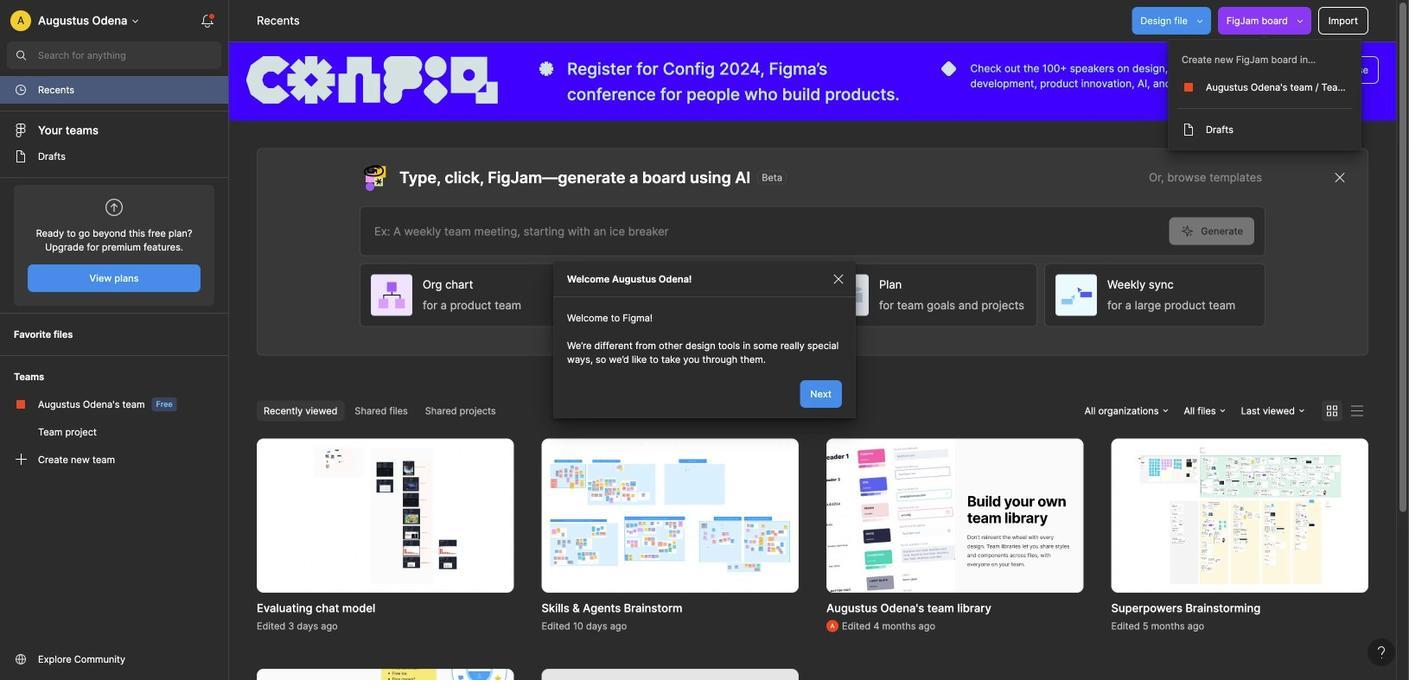 Task type: describe. For each thing, give the bounding box(es) containing it.
Ex: A weekly team meeting, starting with an ice breaker field
[[361, 207, 1170, 256]]

bell 32 image
[[194, 7, 221, 35]]

page 16 image
[[1182, 123, 1196, 137]]

Search for anything text field
[[38, 48, 221, 62]]



Task type: vqa. For each thing, say whether or not it's contained in the screenshot.
Ex: A weekly team meeting, starting with an ice breaker field
yes



Task type: locate. For each thing, give the bounding box(es) containing it.
file thumbnail image
[[827, 439, 1084, 593], [314, 448, 457, 585], [1139, 448, 1342, 585], [551, 460, 791, 573]]

recent 16 image
[[14, 83, 28, 97]]

team project list checkbox item
[[1169, 46, 1362, 144]]

page 16 image
[[14, 150, 28, 163]]

search 32 image
[[7, 42, 35, 69]]

community 16 image
[[14, 653, 28, 667]]



